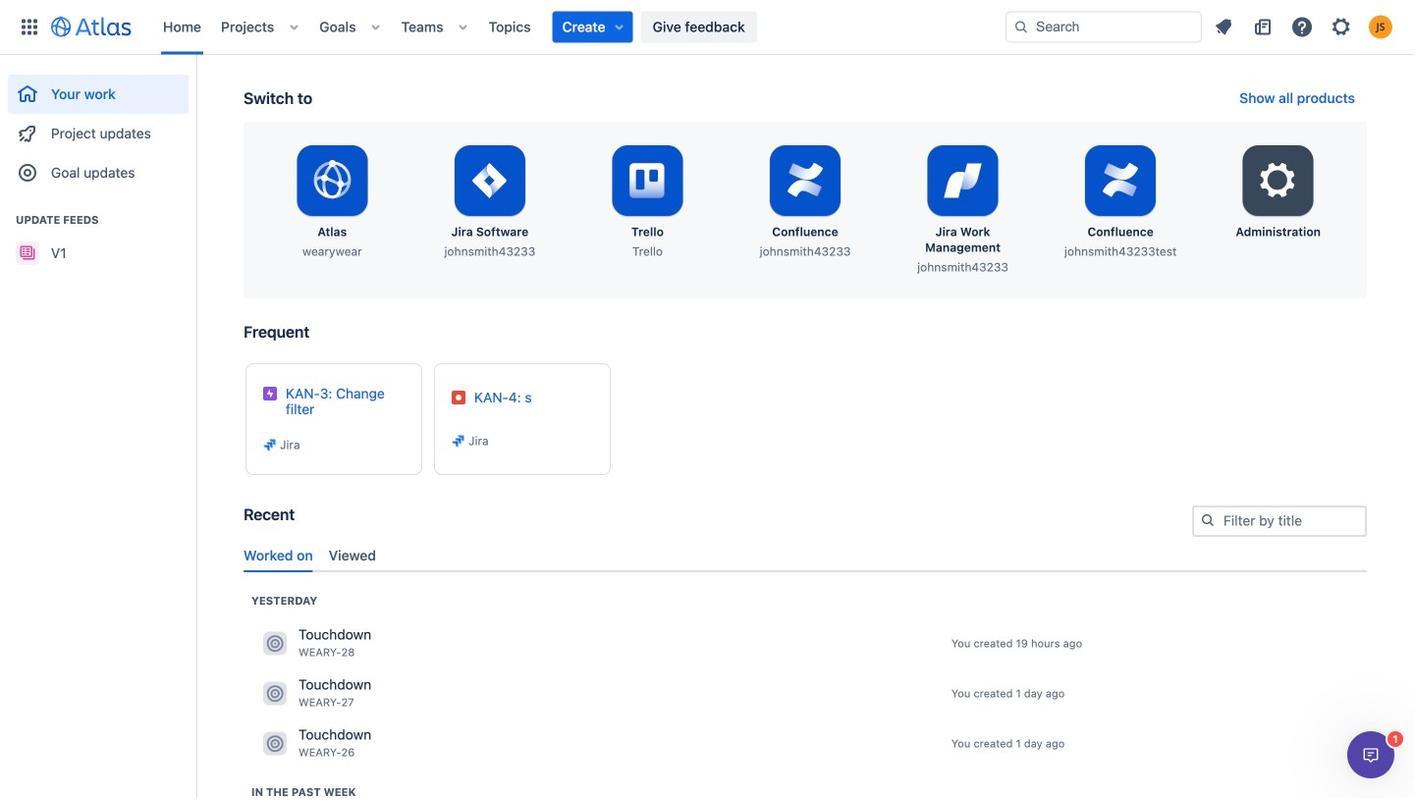 Task type: vqa. For each thing, say whether or not it's contained in the screenshot.
Switch to... image
yes



Task type: describe. For each thing, give the bounding box(es) containing it.
settings image
[[1255, 157, 1302, 204]]

account image
[[1369, 15, 1393, 39]]

jira image
[[262, 437, 278, 453]]

1 heading from the top
[[251, 593, 317, 609]]

Filter by title field
[[1194, 508, 1365, 535]]

help image
[[1290, 15, 1314, 39]]

2 group from the top
[[8, 192, 189, 279]]

Search field
[[1006, 11, 1202, 43]]

search image
[[1014, 19, 1029, 35]]

2 heading from the top
[[251, 785, 356, 798]]



Task type: locate. For each thing, give the bounding box(es) containing it.
notifications image
[[1212, 15, 1235, 39]]

1 group from the top
[[8, 55, 189, 198]]

townsquare image
[[263, 632, 287, 655]]

0 vertical spatial heading
[[251, 593, 317, 609]]

search image
[[1200, 513, 1216, 528]]

2 townsquare image from the top
[[263, 732, 287, 756]]

top element
[[12, 0, 1006, 55]]

jira image
[[451, 433, 467, 449], [451, 433, 467, 449], [262, 437, 278, 453]]

settings image
[[1330, 15, 1353, 39]]

0 vertical spatial townsquare image
[[263, 682, 287, 706]]

tab list
[[236, 540, 1375, 572]]

group
[[8, 55, 189, 198], [8, 192, 189, 279]]

1 vertical spatial heading
[[251, 785, 356, 798]]

None search field
[[1006, 11, 1202, 43]]

townsquare image
[[263, 682, 287, 706], [263, 732, 287, 756]]

heading
[[251, 593, 317, 609], [251, 785, 356, 798]]

banner
[[0, 0, 1414, 55]]

1 vertical spatial townsquare image
[[263, 732, 287, 756]]

1 townsquare image from the top
[[263, 682, 287, 706]]

dialog
[[1347, 732, 1395, 779]]

switch to... image
[[18, 15, 41, 39]]



